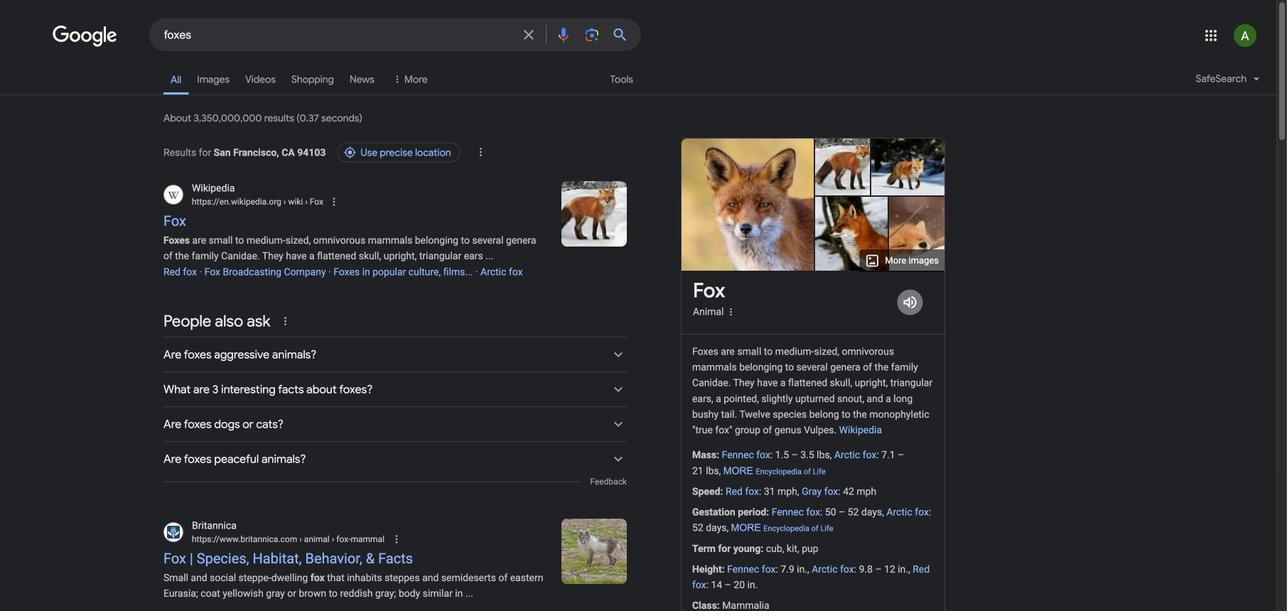 Task type: locate. For each thing, give the bounding box(es) containing it.
None text field
[[192, 195, 323, 208]]

navigation
[[0, 63, 1277, 103]]

red fox | national geographic image
[[889, 197, 945, 280]]

foxes from en.wikipedia.org image
[[562, 181, 627, 247]]

search by voice image
[[555, 26, 572, 43]]

None text field
[[281, 197, 323, 207], [192, 533, 385, 546], [297, 534, 385, 544], [281, 197, 323, 207], [192, 533, 385, 546], [297, 534, 385, 544]]

more options image
[[724, 305, 738, 319], [725, 306, 737, 318]]

heading
[[693, 279, 725, 302]]

None search field
[[0, 18, 641, 51]]

search by image image
[[584, 26, 601, 43]]



Task type: describe. For each thing, give the bounding box(es) containing it.
red fox | diet, behavior, & adaptations | britannica image
[[871, 139, 960, 195]]

Search text field
[[164, 27, 512, 45]]

foxes from www.britannica.com image
[[562, 519, 627, 584]]

species spotlight - red fox (u.s. national park service) image
[[815, 197, 888, 272]]

google image
[[53, 26, 118, 47]]

fox - wikipedia image
[[808, 139, 884, 195]]



Task type: vqa. For each thing, say whether or not it's contained in the screenshot.
the in)
no



